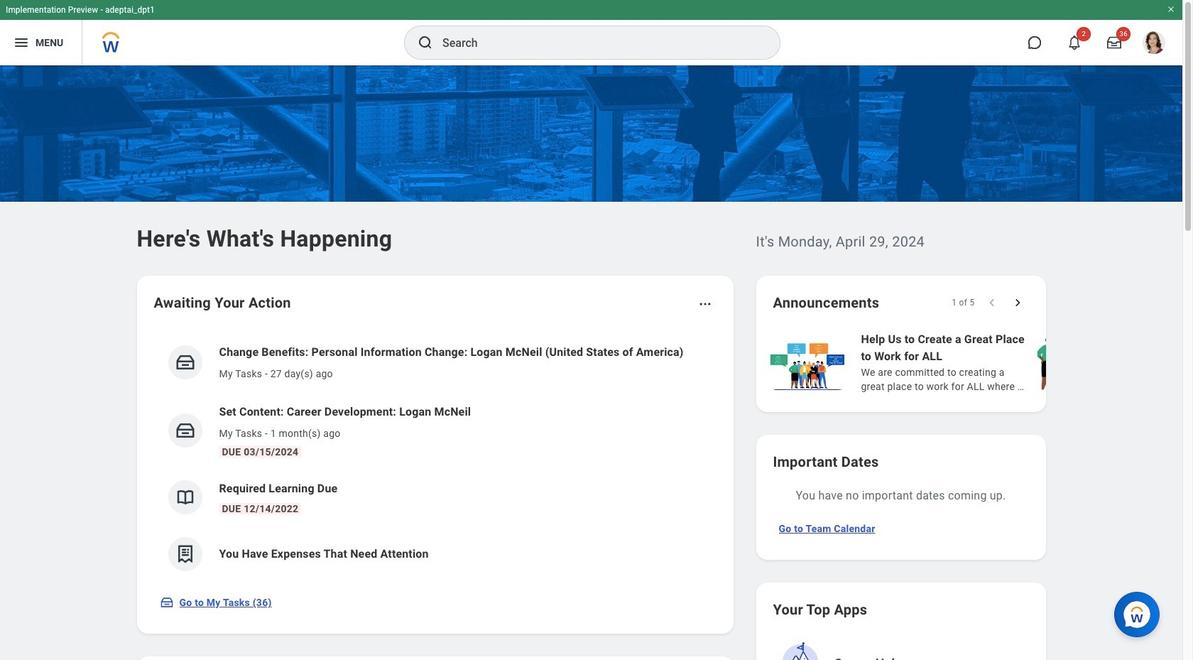 Task type: vqa. For each thing, say whether or not it's contained in the screenshot.
list
yes



Task type: locate. For each thing, give the bounding box(es) containing it.
1 horizontal spatial list
[[768, 330, 1194, 395]]

search image
[[417, 34, 434, 51]]

dashboard expenses image
[[174, 544, 196, 565]]

0 horizontal spatial inbox image
[[160, 595, 174, 610]]

chevron right small image
[[1011, 296, 1025, 310]]

0 horizontal spatial list
[[154, 333, 717, 583]]

list
[[768, 330, 1194, 395], [154, 333, 717, 583]]

0 vertical spatial inbox image
[[174, 420, 196, 441]]

status
[[952, 297, 975, 308]]

inbox large image
[[1108, 36, 1122, 50]]

inbox image
[[174, 420, 196, 441], [160, 595, 174, 610]]

banner
[[0, 0, 1183, 65]]

main content
[[0, 65, 1194, 660]]

1 horizontal spatial inbox image
[[174, 420, 196, 441]]

close environment banner image
[[1167, 5, 1176, 13]]

justify image
[[13, 34, 30, 51]]

related actions image
[[698, 297, 712, 311]]



Task type: describe. For each thing, give the bounding box(es) containing it.
Search Workday  search field
[[443, 27, 751, 58]]

chevron left small image
[[985, 296, 999, 310]]

1 vertical spatial inbox image
[[160, 595, 174, 610]]

inbox image inside list
[[174, 420, 196, 441]]

inbox image
[[174, 352, 196, 373]]

notifications large image
[[1068, 36, 1082, 50]]

book open image
[[174, 487, 196, 508]]

profile logan mcneil image
[[1143, 31, 1166, 57]]



